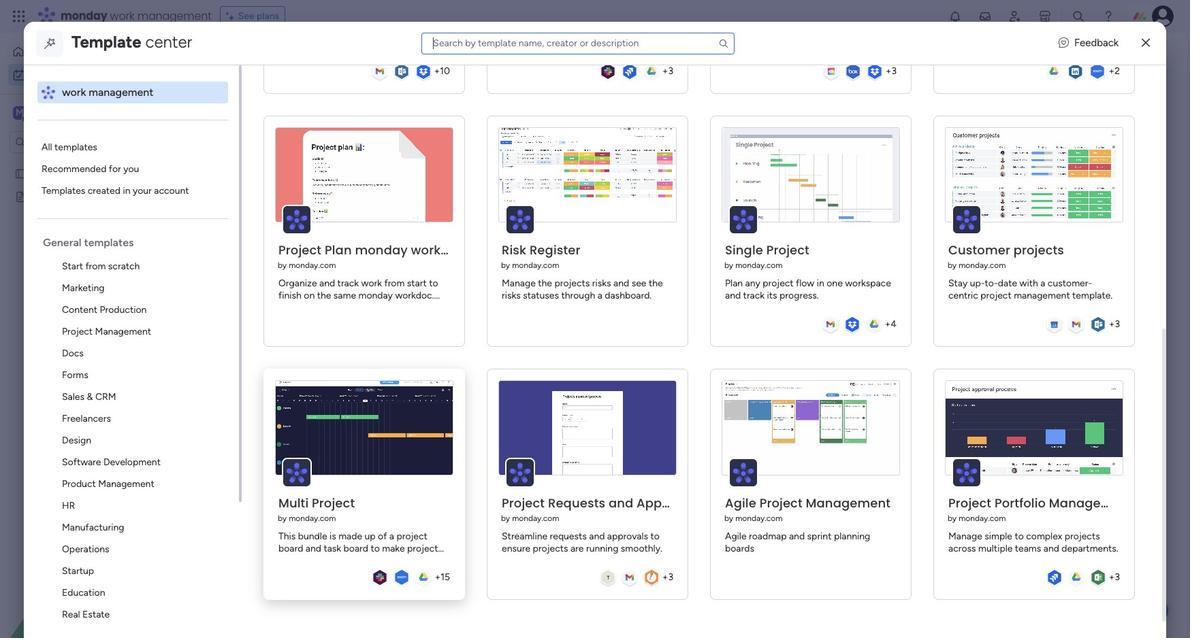 Task type: describe. For each thing, give the bounding box(es) containing it.
one
[[827, 278, 843, 289]]

close image
[[1142, 38, 1150, 48]]

software
[[62, 457, 101, 468]]

management inside project portfolio management by monday.com
[[1049, 495, 1134, 512]]

a inside manage the projects risks and see the risks statuses through a dashboard.
[[598, 290, 602, 301]]

3 for project portfolio management
[[1115, 572, 1120, 584]]

date
[[998, 278, 1017, 289]]

notifications image
[[948, 10, 962, 23]]

template.
[[1072, 290, 1113, 301]]

scratch
[[108, 261, 140, 272]]

v2 user feedback image
[[1059, 36, 1069, 51]]

content production
[[62, 304, 147, 316]]

requests
[[548, 495, 605, 512]]

search image
[[718, 38, 729, 49]]

and inside streamline requests and approvals to ensure projects are running smoothly.
[[589, 531, 605, 542]]

customer
[[948, 241, 1010, 258]]

by inside project requests and approvals by monday.com
[[501, 514, 510, 523]]

complex
[[1026, 531, 1062, 542]]

management inside stay up-to-date with a customer- centric project management template.
[[1014, 290, 1070, 301]]

monday.com inside the "single project by monday.com"
[[735, 260, 783, 270]]

multi project by monday.com
[[278, 495, 355, 523]]

+ 3 for project requests and approvals
[[662, 572, 673, 584]]

invite members image
[[1008, 10, 1022, 23]]

workdoc
[[411, 241, 464, 258]]

list box containing my first board
[[0, 159, 174, 392]]

ensure
[[502, 543, 530, 555]]

any
[[745, 278, 760, 289]]

approvals
[[607, 531, 648, 542]]

15
[[441, 572, 450, 584]]

work management
[[62, 86, 153, 99]]

0 horizontal spatial monday
[[61, 8, 107, 24]]

project management
[[62, 326, 151, 338]]

work for monday
[[110, 8, 134, 24]]

track
[[743, 290, 765, 301]]

+ 4
[[885, 319, 897, 330]]

search everything image
[[1072, 10, 1085, 23]]

across
[[948, 543, 976, 555]]

development
[[103, 457, 161, 468]]

work for my
[[47, 69, 67, 80]]

help image
[[1102, 10, 1115, 23]]

and inside agile roadmap and sprint planning boards
[[789, 531, 805, 542]]

management inside list box
[[89, 86, 153, 99]]

sales
[[62, 391, 84, 403]]

0 horizontal spatial workspace
[[58, 106, 112, 119]]

you
[[123, 163, 139, 175]]

roadmap
[[749, 531, 787, 542]]

projects inside manage simple to complex projects across multiple teams and departments.
[[1065, 531, 1100, 542]]

account
[[154, 185, 189, 197]]

agile for project
[[725, 495, 756, 512]]

register
[[530, 241, 580, 258]]

recommended
[[42, 163, 106, 175]]

real
[[62, 609, 80, 621]]

monday.com inside multi project by monday.com
[[289, 514, 336, 523]]

10
[[440, 65, 450, 77]]

through
[[561, 290, 595, 301]]

flow
[[796, 278, 814, 289]]

management inside agile project management by monday.com
[[806, 495, 891, 512]]

smoothly.
[[621, 543, 662, 555]]

see plans
[[238, 10, 279, 22]]

progress.
[[780, 290, 819, 301]]

m
[[16, 107, 24, 118]]

general templates heading
[[43, 236, 239, 251]]

stay up-to-date with a customer- centric project management template.
[[948, 278, 1113, 301]]

help button
[[1121, 600, 1168, 622]]

start
[[62, 261, 83, 272]]

and inside plan any project flow in one workspace and track its progress.
[[725, 290, 741, 301]]

start from scratch
[[62, 261, 140, 272]]

projects inside streamline requests and approvals to ensure projects are running smoothly.
[[533, 543, 568, 555]]

project inside the "single project by monday.com"
[[766, 241, 809, 258]]

monday.com inside project requests and approvals by monday.com
[[512, 514, 559, 523]]

template center
[[71, 32, 192, 51]]

workspace inside plan any project flow in one workspace and track its progress.
[[845, 278, 891, 289]]

running
[[586, 543, 618, 555]]

project portfolio management by monday.com
[[948, 495, 1134, 523]]

center
[[145, 32, 192, 51]]

monday.com inside customer projects by monday.com
[[959, 260, 1006, 270]]

+ 15
[[435, 572, 450, 584]]

main workspace
[[31, 106, 112, 119]]

design
[[62, 435, 91, 447]]

monday work management
[[61, 8, 212, 24]]

statuses
[[523, 290, 559, 301]]

meeting
[[32, 191, 67, 202]]

my work
[[31, 69, 67, 80]]

its
[[767, 290, 777, 301]]

monday.com inside risk register by monday.com
[[512, 260, 559, 270]]

+ 2
[[1109, 65, 1120, 77]]

monday.com inside the project plan monday workdoc by monday.com
[[289, 260, 336, 270]]

operations
[[62, 544, 109, 556]]

portfolio
[[995, 495, 1046, 512]]

departments.
[[1062, 543, 1118, 555]]

project inside project portfolio management by monday.com
[[948, 495, 991, 512]]

public board image
[[14, 190, 27, 203]]

and inside manage simple to complex projects across multiple teams and departments.
[[1044, 543, 1059, 555]]

forms
[[62, 370, 88, 381]]

estate
[[82, 609, 110, 621]]

freelancers
[[62, 413, 111, 425]]

monday inside the project plan monday workdoc by monday.com
[[355, 241, 408, 258]]

a inside stay up-to-date with a customer- centric project management template.
[[1040, 278, 1045, 289]]

explore element
[[37, 137, 239, 202]]

home option
[[8, 41, 165, 63]]

select product image
[[12, 10, 26, 23]]

public board image
[[14, 167, 27, 180]]

by inside the "single project by monday.com"
[[724, 260, 733, 270]]

by inside the project plan monday workdoc by monday.com
[[278, 260, 287, 270]]

and inside project requests and approvals by monday.com
[[609, 495, 633, 512]]

4
[[891, 319, 897, 330]]

manage simple to complex projects across multiple teams and departments.
[[948, 531, 1118, 555]]

for
[[109, 163, 121, 175]]

from
[[85, 261, 106, 272]]

projects inside manage the projects risks and see the risks statuses through a dashboard.
[[554, 278, 590, 289]]

1 the from the left
[[538, 278, 552, 289]]

lottie animation image
[[0, 501, 174, 639]]

workspace selection element
[[13, 105, 114, 123]]

product management
[[62, 479, 154, 490]]

simple
[[985, 531, 1012, 542]]

production
[[100, 304, 147, 316]]

in inside the explore element
[[123, 185, 130, 197]]

management down 'production'
[[95, 326, 151, 338]]

Search by template name, creator or description search field
[[422, 32, 735, 54]]

project requests and approvals by monday.com
[[501, 495, 700, 523]]

monday marketplace image
[[1038, 10, 1052, 23]]

plans
[[257, 10, 279, 22]]

0 vertical spatial management
[[137, 8, 212, 24]]

my for my work
[[31, 69, 44, 80]]

help
[[1132, 604, 1157, 618]]



Task type: locate. For each thing, give the bounding box(es) containing it.
+ 3 for project portfolio management
[[1109, 572, 1120, 584]]

up-
[[970, 278, 985, 289]]

feedback
[[1074, 37, 1119, 49]]

workspace image
[[13, 106, 27, 121]]

to inside manage simple to complex projects across multiple teams and departments.
[[1015, 531, 1024, 542]]

templates inside the explore element
[[54, 142, 97, 153]]

1 vertical spatial agile
[[725, 531, 747, 542]]

to-
[[985, 278, 998, 289]]

management down with
[[1014, 290, 1070, 301]]

my for my first board
[[32, 167, 45, 179]]

Search in workspace field
[[29, 134, 114, 150]]

to up teams
[[1015, 531, 1024, 542]]

my first board
[[32, 167, 92, 179]]

and
[[613, 278, 629, 289], [725, 290, 741, 301], [609, 495, 633, 512], [589, 531, 605, 542], [789, 531, 805, 542], [1044, 543, 1059, 555]]

by inside agile project management by monday.com
[[724, 514, 733, 523]]

1 horizontal spatial in
[[817, 278, 824, 289]]

work inside list box
[[62, 86, 86, 99]]

a
[[1040, 278, 1045, 289], [598, 290, 602, 301]]

plan inside the project plan monday workdoc by monday.com
[[325, 241, 352, 258]]

in left one
[[817, 278, 824, 289]]

plan
[[325, 241, 352, 258], [725, 278, 743, 289]]

management up planning
[[806, 495, 891, 512]]

0 vertical spatial workspace
[[58, 106, 112, 119]]

1 horizontal spatial project
[[981, 290, 1011, 301]]

meeting notes
[[32, 191, 96, 202]]

created
[[88, 185, 120, 197]]

projects
[[1014, 241, 1064, 258], [554, 278, 590, 289], [1065, 531, 1100, 542], [533, 543, 568, 555]]

1 vertical spatial work
[[47, 69, 67, 80]]

marketing
[[62, 283, 105, 294]]

1 vertical spatial templates
[[84, 236, 134, 249]]

workspace down work management
[[58, 106, 112, 119]]

manage the projects risks and see the risks statuses through a dashboard.
[[502, 278, 663, 301]]

first
[[47, 167, 64, 179]]

project inside plan any project flow in one workspace and track its progress.
[[763, 278, 794, 289]]

my work option
[[8, 64, 165, 86]]

the
[[538, 278, 552, 289], [649, 278, 663, 289]]

risk register by monday.com
[[501, 241, 580, 270]]

and up dashboard.
[[613, 278, 629, 289]]

to inside streamline requests and approvals to ensure projects are running smoothly.
[[651, 531, 660, 542]]

my inside 'option'
[[31, 69, 44, 80]]

with
[[1020, 278, 1038, 289]]

templates
[[54, 142, 97, 153], [84, 236, 134, 249]]

projects up through
[[554, 278, 590, 289]]

3
[[668, 65, 673, 77], [891, 65, 897, 77], [1115, 319, 1120, 330], [668, 572, 673, 584], [1115, 572, 1120, 584]]

stay
[[948, 278, 968, 289]]

projects up with
[[1014, 241, 1064, 258]]

work down home
[[47, 69, 67, 80]]

0 vertical spatial a
[[1040, 278, 1045, 289]]

plan inside plan any project flow in one workspace and track its progress.
[[725, 278, 743, 289]]

monday.com inside project portfolio management by monday.com
[[959, 514, 1006, 523]]

by inside customer projects by monday.com
[[948, 260, 957, 270]]

by inside risk register by monday.com
[[501, 260, 510, 270]]

1 horizontal spatial workspace
[[845, 278, 891, 289]]

customer projects by monday.com
[[948, 241, 1064, 270]]

0 horizontal spatial plan
[[325, 241, 352, 258]]

project inside the project plan monday workdoc by monday.com
[[278, 241, 321, 258]]

1 vertical spatial risks
[[502, 290, 521, 301]]

project up its
[[763, 278, 794, 289]]

workspace
[[58, 106, 112, 119], [845, 278, 891, 289]]

0 vertical spatial monday
[[61, 8, 107, 24]]

0 horizontal spatial in
[[123, 185, 130, 197]]

1 to from the left
[[651, 531, 660, 542]]

1 vertical spatial in
[[817, 278, 824, 289]]

my work link
[[8, 64, 165, 86]]

1 vertical spatial monday
[[355, 241, 408, 258]]

sales & crm
[[62, 391, 116, 403]]

&
[[87, 391, 93, 403]]

list box containing work management
[[37, 65, 242, 639]]

in left 'your'
[[123, 185, 130, 197]]

templates for all templates
[[54, 142, 97, 153]]

notes
[[70, 191, 96, 202]]

by inside project portfolio management by monday.com
[[948, 514, 957, 523]]

project
[[763, 278, 794, 289], [981, 290, 1011, 301]]

my down home
[[31, 69, 44, 80]]

1 vertical spatial workspace
[[845, 278, 891, 289]]

product
[[62, 479, 96, 490]]

risks
[[592, 278, 611, 289], [502, 290, 521, 301]]

recommended for you
[[42, 163, 139, 175]]

project inside stay up-to-date with a customer- centric project management template.
[[981, 290, 1011, 301]]

1 horizontal spatial the
[[649, 278, 663, 289]]

2 the from the left
[[649, 278, 663, 289]]

1 vertical spatial my
[[32, 167, 45, 179]]

see
[[238, 10, 254, 22]]

2 vertical spatial work
[[62, 86, 86, 99]]

2
[[1115, 65, 1120, 77]]

requests
[[550, 531, 587, 542]]

update feed image
[[978, 10, 992, 23]]

and left sprint
[[789, 531, 805, 542]]

templates up recommended
[[54, 142, 97, 153]]

risks up through
[[592, 278, 611, 289]]

work up "template center"
[[110, 8, 134, 24]]

education
[[62, 588, 105, 599]]

work inside 'option'
[[47, 69, 67, 80]]

and left the "track"
[[725, 290, 741, 301]]

management down the development
[[98, 479, 154, 490]]

option
[[0, 161, 174, 164]]

see plans button
[[220, 6, 285, 27]]

1 vertical spatial manage
[[948, 531, 982, 542]]

manage up across
[[948, 531, 982, 542]]

sprint
[[807, 531, 832, 542]]

project inside the work management templates element
[[62, 326, 93, 338]]

planning
[[834, 531, 870, 542]]

manage for project
[[948, 531, 982, 542]]

templates for general templates
[[84, 236, 134, 249]]

0 vertical spatial templates
[[54, 142, 97, 153]]

docs
[[62, 348, 84, 359]]

templates inside heading
[[84, 236, 134, 249]]

work
[[110, 8, 134, 24], [47, 69, 67, 80], [62, 86, 86, 99]]

manage inside manage the projects risks and see the risks statuses through a dashboard.
[[502, 278, 536, 289]]

1 horizontal spatial risks
[[592, 278, 611, 289]]

the up the statuses
[[538, 278, 552, 289]]

0 horizontal spatial risks
[[502, 290, 521, 301]]

1 agile from the top
[[725, 495, 756, 512]]

main
[[31, 106, 55, 119]]

work management templates element
[[37, 256, 239, 639]]

+
[[434, 65, 440, 77], [662, 65, 668, 77], [885, 65, 891, 77], [1109, 65, 1115, 77], [885, 319, 891, 330], [1109, 319, 1115, 330], [435, 572, 441, 584], [662, 572, 668, 584], [1109, 572, 1115, 584]]

0 vertical spatial in
[[123, 185, 130, 197]]

list box
[[37, 65, 242, 639], [0, 159, 174, 392]]

boards
[[725, 543, 754, 555]]

0 vertical spatial my
[[31, 69, 44, 80]]

agile for roadmap
[[725, 531, 747, 542]]

agile
[[725, 495, 756, 512], [725, 531, 747, 542]]

the right see
[[649, 278, 663, 289]]

and up running
[[589, 531, 605, 542]]

1 horizontal spatial manage
[[948, 531, 982, 542]]

+ 3
[[662, 65, 673, 77], [885, 65, 897, 77], [1109, 319, 1120, 330], [662, 572, 673, 584], [1109, 572, 1120, 584]]

hr
[[62, 500, 75, 512]]

2 vertical spatial management
[[1014, 290, 1070, 301]]

1 horizontal spatial to
[[1015, 531, 1024, 542]]

lottie animation element
[[0, 501, 174, 639]]

workspace right one
[[845, 278, 891, 289]]

a right through
[[598, 290, 602, 301]]

crm
[[95, 391, 116, 403]]

+ 3 for customer projects
[[1109, 319, 1120, 330]]

0 horizontal spatial project
[[763, 278, 794, 289]]

software development
[[62, 457, 161, 468]]

2 to from the left
[[1015, 531, 1024, 542]]

content
[[62, 304, 97, 316]]

a right with
[[1040, 278, 1045, 289]]

1 vertical spatial plan
[[725, 278, 743, 289]]

home link
[[8, 41, 165, 63]]

general
[[43, 236, 81, 249]]

to up smoothly.
[[651, 531, 660, 542]]

monday left workdoc
[[355, 241, 408, 258]]

all
[[42, 142, 52, 153]]

multiple
[[978, 543, 1013, 555]]

0 vertical spatial project
[[763, 278, 794, 289]]

agile roadmap and sprint planning boards
[[725, 531, 870, 555]]

templates
[[42, 185, 85, 197]]

and inside manage the projects risks and see the risks statuses through a dashboard.
[[613, 278, 629, 289]]

0 vertical spatial work
[[110, 8, 134, 24]]

1 vertical spatial a
[[598, 290, 602, 301]]

projects up departments.
[[1065, 531, 1100, 542]]

streamline
[[502, 531, 547, 542]]

agile up roadmap
[[725, 495, 756, 512]]

management down "template center"
[[89, 86, 153, 99]]

kendall parks image
[[1152, 5, 1174, 27]]

1 vertical spatial project
[[981, 290, 1011, 301]]

None search field
[[422, 32, 735, 54]]

projects inside customer projects by monday.com
[[1014, 241, 1064, 258]]

1 horizontal spatial plan
[[725, 278, 743, 289]]

1 vertical spatial management
[[89, 86, 153, 99]]

work up main workspace
[[62, 86, 86, 99]]

teams
[[1015, 543, 1041, 555]]

0 horizontal spatial to
[[651, 531, 660, 542]]

agile inside agile project management by monday.com
[[725, 495, 756, 512]]

project inside multi project by monday.com
[[312, 495, 355, 512]]

0 horizontal spatial a
[[598, 290, 602, 301]]

agile up boards
[[725, 531, 747, 542]]

by inside multi project by monday.com
[[278, 514, 287, 523]]

in
[[123, 185, 130, 197], [817, 278, 824, 289]]

plan any project flow in one workspace and track its progress.
[[725, 278, 891, 301]]

monday up template
[[61, 8, 107, 24]]

manage for risk
[[502, 278, 536, 289]]

0 vertical spatial agile
[[725, 495, 756, 512]]

0 horizontal spatial manage
[[502, 278, 536, 289]]

approvals
[[637, 495, 700, 512]]

manage inside manage simple to complex projects across multiple teams and departments.
[[948, 531, 982, 542]]

multi
[[278, 495, 309, 512]]

management
[[95, 326, 151, 338], [98, 479, 154, 490], [806, 495, 891, 512], [1049, 495, 1134, 512]]

monday.com
[[289, 260, 336, 270], [512, 260, 559, 270], [735, 260, 783, 270], [959, 260, 1006, 270], [289, 514, 336, 523], [512, 514, 559, 523], [735, 514, 783, 523], [959, 514, 1006, 523]]

3 for project requests and approvals
[[668, 572, 673, 584]]

project
[[278, 241, 321, 258], [766, 241, 809, 258], [62, 326, 93, 338], [312, 495, 355, 512], [502, 495, 545, 512], [760, 495, 803, 512], [948, 495, 991, 512]]

manufacturing
[[62, 522, 124, 534]]

0 horizontal spatial the
[[538, 278, 552, 289]]

3 for customer projects
[[1115, 319, 1120, 330]]

templates up start from scratch
[[84, 236, 134, 249]]

risks left the statuses
[[502, 290, 521, 301]]

0 vertical spatial manage
[[502, 278, 536, 289]]

single project by monday.com
[[724, 241, 809, 270]]

project plan monday workdoc by monday.com
[[278, 241, 464, 270]]

and up approvals
[[609, 495, 633, 512]]

project inside agile project management by monday.com
[[760, 495, 803, 512]]

are
[[570, 543, 584, 555]]

1 horizontal spatial monday
[[355, 241, 408, 258]]

projects down requests
[[533, 543, 568, 555]]

project inside project requests and approvals by monday.com
[[502, 495, 545, 512]]

2 agile from the top
[[725, 531, 747, 542]]

in inside plan any project flow in one workspace and track its progress.
[[817, 278, 824, 289]]

0 vertical spatial plan
[[325, 241, 352, 258]]

project down to-
[[981, 290, 1011, 301]]

management up departments.
[[1049, 495, 1134, 512]]

0 vertical spatial risks
[[592, 278, 611, 289]]

1 horizontal spatial a
[[1040, 278, 1045, 289]]

my left first
[[32, 167, 45, 179]]

manage up the statuses
[[502, 278, 536, 289]]

centric
[[948, 290, 978, 301]]

monday.com inside agile project management by monday.com
[[735, 514, 783, 523]]

feedback link
[[1059, 36, 1119, 51]]

agile inside agile roadmap and sprint planning boards
[[725, 531, 747, 542]]

and down complex
[[1044, 543, 1059, 555]]

template
[[71, 32, 141, 51]]

management up center
[[137, 8, 212, 24]]

real estate
[[62, 609, 110, 621]]



Task type: vqa. For each thing, say whether or not it's contained in the screenshot.
Stay up-to-date with a customer- centric project management template.
yes



